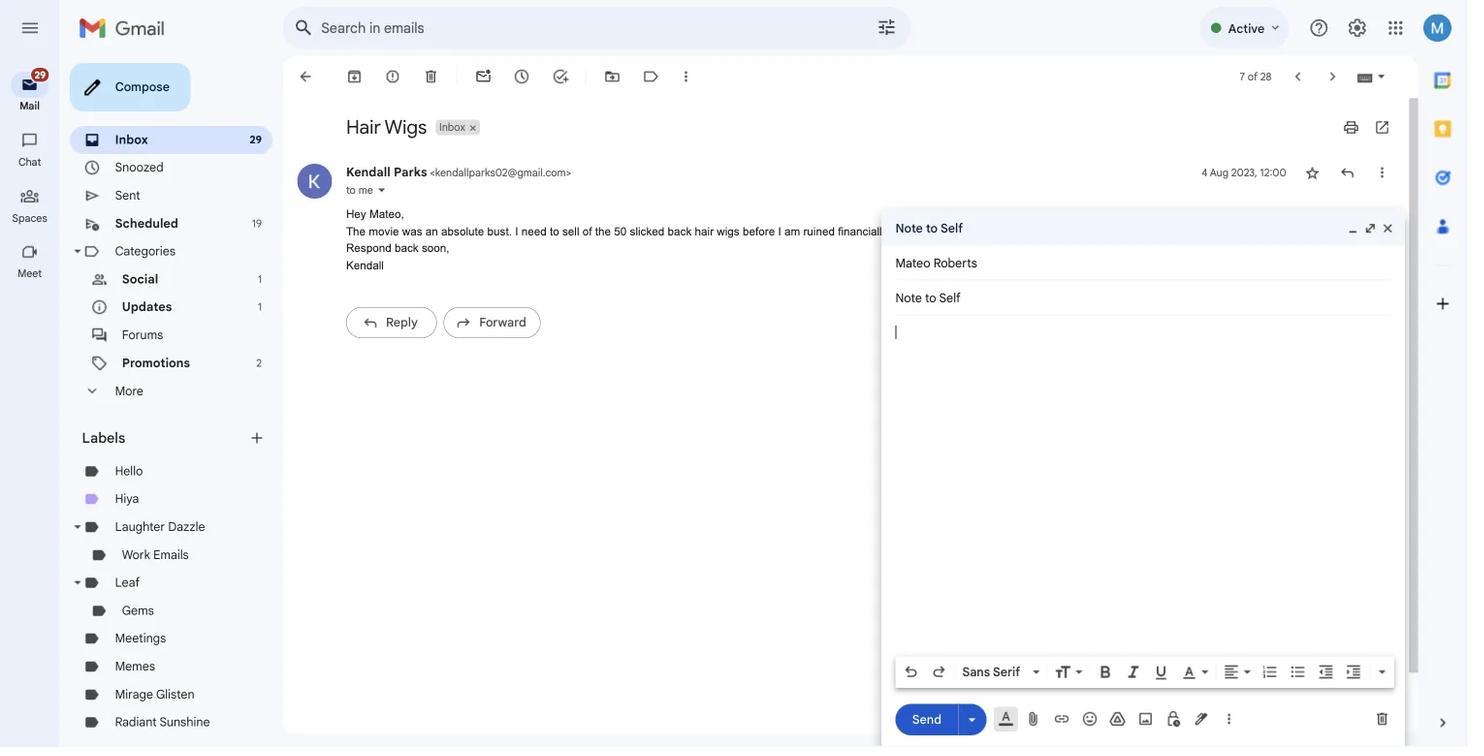 Task type: describe. For each thing, give the bounding box(es) containing it.
underline ‪(⌘u)‬ image
[[1281, 739, 1300, 748]]

formatting options toolbar
[[995, 730, 1467, 748]]

mail navigation
[[0, 62, 68, 748]]

hey mateo, the movie was an absolute bust. i need to sell of the 50 slicked back hair wigs before i am ruined financially! respond back soon,
[[384, 231, 990, 283]]

laughter dazzle link
[[128, 577, 228, 594]]

add to tasks image
[[613, 76, 632, 95]]

hiya link
[[128, 546, 155, 563]]

an
[[472, 250, 486, 264]]

bold ‪(⌘b)‬ image
[[1219, 738, 1238, 748]]

19
[[280, 241, 291, 255]]

the
[[384, 250, 406, 264]]

mail
[[22, 111, 44, 125]]

social link
[[136, 302, 176, 318]]

28
[[1401, 78, 1413, 93]]

kendallparks02@gmail.com
[[483, 184, 628, 199]]

snoozed
[[128, 178, 182, 194]]

spaces
[[13, 235, 52, 249]]

Search in emails search field
[[314, 8, 1013, 54]]

4 aug 2023, 12:00
[[1335, 184, 1429, 199]]

hey
[[384, 231, 406, 245]]

delete image
[[469, 76, 489, 95]]

wigs
[[796, 250, 821, 264]]

laughter dazzle
[[128, 577, 228, 594]]

2 i from the left
[[864, 250, 868, 264]]

12:00
[[1400, 184, 1429, 199]]

not starred image
[[1449, 182, 1467, 202]]

absolute
[[490, 250, 538, 264]]

labels
[[91, 477, 139, 496]]

kendall parks kendallparks02@gmail.com
[[384, 183, 628, 200]]

hello link
[[128, 515, 159, 532]]

7
[[1378, 78, 1384, 93]]

italic ‪(⌘i)‬ image
[[1250, 738, 1269, 748]]

back to inbox image
[[330, 76, 349, 95]]

forums link
[[136, 364, 181, 380]]

compose button
[[78, 70, 212, 124]]

dazzle
[[187, 577, 228, 594]]

main menu image
[[21, 19, 45, 43]]

Search in emails text field
[[357, 21, 919, 41]]

archive image
[[384, 76, 403, 95]]

sent
[[128, 209, 156, 225]]

inbox
[[128, 147, 165, 163]]

hair
[[772, 250, 793, 264]]

1 horizontal spatial 29
[[278, 148, 291, 162]]

categories
[[128, 271, 195, 287]]

promotions link
[[136, 395, 211, 411]]

snoozed link
[[128, 178, 182, 194]]

0 horizontal spatial to
[[384, 204, 395, 218]]

scheduled
[[128, 240, 198, 256]]

mail heading
[[0, 111, 66, 126]]

chat
[[20, 173, 46, 187]]

29 link
[[12, 74, 56, 109]]

labels heading
[[91, 477, 276, 496]]

1 i from the left
[[572, 250, 575, 264]]

1
[[287, 334, 291, 348]]

report spam image
[[427, 76, 446, 95]]

kendall
[[384, 183, 433, 200]]

4
[[1335, 184, 1342, 199]]

the
[[661, 250, 678, 264]]

more
[[128, 426, 160, 443]]

work
[[136, 608, 167, 625]]

slicked
[[699, 250, 738, 264]]

indent less ‪(⌘[)‬ image
[[1464, 738, 1467, 748]]

undo ‪(⌘z)‬ image
[[1003, 738, 1022, 748]]

sell
[[624, 250, 643, 264]]

soon,
[[468, 269, 499, 283]]

respond
[[384, 269, 435, 283]]

search in emails image
[[320, 14, 355, 48]]

forums
[[136, 364, 181, 380]]

scheduled link
[[128, 240, 198, 256]]

movie
[[409, 250, 443, 264]]

gems link
[[136, 670, 171, 687]]

bust.
[[541, 250, 568, 264]]

work emails
[[136, 608, 210, 625]]

hello
[[128, 515, 159, 532]]

more button
[[78, 419, 303, 450]]

social
[[136, 302, 176, 318]]

mateo,
[[410, 231, 449, 245]]

kendall parks cell
[[384, 183, 634, 200]]

chat heading
[[0, 173, 66, 188]]

work emails link
[[136, 608, 210, 625]]

compose
[[128, 88, 189, 105]]

wigs
[[427, 128, 474, 154]]



Task type: locate. For each thing, give the bounding box(es) containing it.
29 inside mail navigation
[[38, 76, 51, 90]]

1 horizontal spatial back
[[741, 250, 768, 264]]

heading
[[0, 297, 66, 312]]

2 horizontal spatial to
[[1029, 245, 1042, 262]]

1 horizontal spatial to
[[610, 250, 621, 264]]

promotions
[[136, 395, 211, 411]]

hiya
[[128, 546, 155, 563]]

back
[[741, 250, 768, 264], [438, 269, 465, 283]]

to left me
[[384, 204, 395, 218]]

2023,
[[1368, 184, 1397, 199]]

0 horizontal spatial back
[[438, 269, 465, 283]]

updates link
[[136, 333, 191, 349]]

back down was
[[438, 269, 465, 283]]

to me
[[384, 204, 414, 218]]

gems
[[136, 670, 171, 687]]

note
[[995, 245, 1026, 262]]

aug
[[1344, 184, 1365, 199]]

back left hair
[[741, 250, 768, 264]]

1 vertical spatial back
[[438, 269, 465, 283]]

Not starred checkbox
[[1449, 182, 1467, 202]]

to inside dialog
[[1029, 245, 1042, 262]]

2
[[285, 396, 291, 410]]

of
[[647, 250, 657, 264]]

i
[[572, 250, 575, 264], [864, 250, 868, 264]]

emails
[[171, 608, 210, 625]]

am
[[871, 250, 889, 264]]

i right bust.
[[572, 250, 575, 264]]

categories link
[[128, 271, 195, 287]]

redo ‪(⌘y)‬ image
[[1034, 738, 1053, 748]]

note to self
[[995, 245, 1070, 262]]

to
[[384, 204, 395, 218], [1029, 245, 1042, 262], [610, 250, 621, 264]]

meetings link
[[128, 701, 185, 718]]

before
[[825, 250, 861, 264]]

i left am
[[864, 250, 868, 264]]

hair wigs
[[384, 128, 474, 154]]

1 horizontal spatial i
[[864, 250, 868, 264]]

0 vertical spatial 29
[[38, 76, 51, 90]]

me
[[398, 204, 414, 218]]

to inside hey mateo, the movie was an absolute bust. i need to sell of the 50 slicked back hair wigs before i am ruined financially! respond back soon,
[[610, 250, 621, 264]]

ruined
[[892, 250, 927, 264]]

to left self
[[1029, 245, 1042, 262]]

note to self dialog
[[980, 234, 1467, 748]]

0 horizontal spatial i
[[572, 250, 575, 264]]

was
[[446, 250, 469, 264]]

to left sell
[[610, 250, 621, 264]]

financially!
[[931, 250, 990, 264]]

self
[[1045, 245, 1070, 262]]

sent link
[[128, 209, 156, 225]]

1 vertical spatial 29
[[278, 148, 291, 162]]

need
[[579, 250, 607, 264]]

inbox link
[[128, 147, 165, 163]]

29 up the "mail" at the left of the page
[[38, 76, 51, 90]]

spaces heading
[[0, 235, 66, 250]]

0 horizontal spatial 29
[[38, 76, 51, 90]]

29 up 19 at the top
[[278, 148, 291, 162]]

29
[[38, 76, 51, 90], [278, 148, 291, 162]]

4 aug 2023, 12:00 cell
[[1335, 182, 1429, 202]]

leaf link
[[128, 639, 156, 656]]

Subject field
[[995, 322, 1467, 341]]

support image
[[1454, 19, 1467, 43]]

0 vertical spatial back
[[741, 250, 768, 264]]

option
[[1066, 738, 1144, 748]]

option inside formatting options toolbar
[[1066, 738, 1144, 748]]

parks
[[437, 183, 474, 200]]

leaf
[[128, 639, 156, 656]]

numbered list ‪(⌘⇧7)‬ image
[[1402, 738, 1421, 748]]

hair
[[384, 128, 423, 154]]

meetings
[[128, 701, 185, 718]]

snooze image
[[570, 76, 590, 95]]

newer image
[[1433, 76, 1452, 95]]

laughter
[[128, 577, 184, 594]]

updates
[[136, 333, 191, 349]]

50
[[682, 250, 696, 264]]

Message Body text field
[[995, 360, 1467, 724]]

gmail image
[[87, 12, 193, 50]]



Task type: vqa. For each thing, say whether or not it's contained in the screenshot.
To Me
yes



